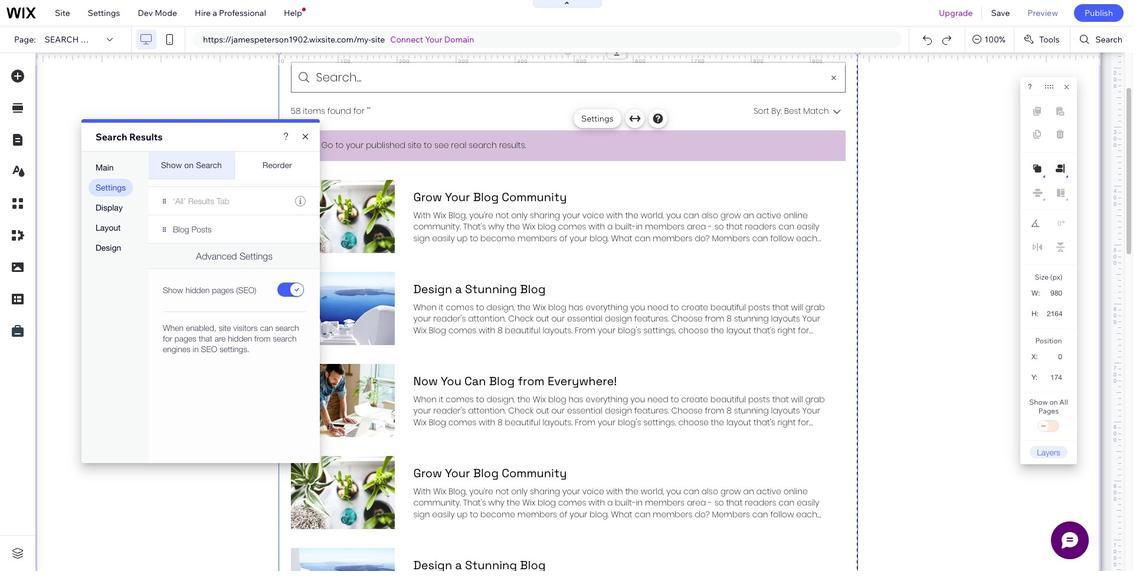 Task type: describe. For each thing, give the bounding box(es) containing it.
hire
[[195, 8, 211, 18]]

upgrade
[[939, 8, 973, 18]]

domain
[[445, 34, 474, 45]]

pages
[[1039, 407, 1059, 416]]

800
[[754, 58, 764, 64]]

search
[[45, 34, 79, 45]]

1 vertical spatial settings
[[582, 113, 614, 124]]

size (px)
[[1035, 273, 1063, 282]]

site
[[55, 8, 70, 18]]

on
[[1050, 398, 1059, 407]]

100% button
[[966, 27, 1014, 53]]

search for search results
[[96, 131, 127, 143]]

500
[[577, 58, 587, 64]]

layers button
[[1030, 446, 1068, 459]]

400
[[518, 58, 528, 64]]

300
[[458, 58, 469, 64]]

(px)
[[1051, 273, 1063, 282]]

position
[[1036, 337, 1063, 345]]

dev mode
[[138, 8, 177, 18]]

tools
[[1040, 34, 1060, 45]]

? button
[[1029, 83, 1033, 91]]

search button
[[1071, 27, 1134, 53]]

size
[[1035, 273, 1049, 282]]

show
[[1030, 398, 1048, 407]]

search results
[[45, 34, 117, 45]]

layers
[[1038, 448, 1061, 458]]

a
[[213, 8, 217, 18]]

all
[[1060, 398, 1069, 407]]

0 horizontal spatial settings
[[88, 8, 120, 18]]

0
[[281, 58, 285, 64]]

y:
[[1032, 374, 1038, 382]]



Task type: locate. For each thing, give the bounding box(es) containing it.
professional
[[219, 8, 266, 18]]

100%
[[985, 34, 1006, 45]]

hire a professional
[[195, 8, 266, 18]]

save
[[992, 8, 1010, 18]]

700
[[695, 58, 705, 64]]

1 horizontal spatial search
[[1096, 34, 1123, 45]]

1 horizontal spatial settings
[[582, 113, 614, 124]]

None text field
[[1044, 349, 1068, 365]]

search
[[1096, 34, 1123, 45], [96, 131, 127, 143]]

0 horizontal spatial search
[[96, 131, 127, 143]]

tools button
[[1015, 27, 1071, 53]]

search inside 'button'
[[1096, 34, 1123, 45]]

1 vertical spatial search
[[96, 131, 127, 143]]

show on all pages
[[1030, 398, 1069, 416]]

°
[[1063, 220, 1065, 228]]

preview
[[1028, 8, 1059, 18]]

h:
[[1032, 310, 1039, 318]]

dev
[[138, 8, 153, 18]]

search results
[[96, 131, 163, 143]]

save button
[[983, 0, 1019, 26]]

900
[[813, 58, 823, 64]]

?
[[1029, 83, 1033, 91]]

w:
[[1032, 289, 1041, 298]]

switch
[[1037, 419, 1061, 435]]

preview button
[[1019, 0, 1068, 26]]

https://jamespeterson1902.wixsite.com/my-
[[203, 34, 371, 45]]

connect
[[390, 34, 423, 45]]

None text field
[[1046, 216, 1062, 231], [1045, 285, 1068, 301], [1045, 306, 1068, 322], [1044, 370, 1068, 386], [1046, 216, 1062, 231], [1045, 285, 1068, 301], [1045, 306, 1068, 322], [1044, 370, 1068, 386]]

publish
[[1085, 8, 1114, 18]]

0 vertical spatial search
[[1096, 34, 1123, 45]]

your
[[425, 34, 443, 45]]

search for search
[[1096, 34, 1123, 45]]

x:
[[1032, 353, 1038, 361]]

0 vertical spatial settings
[[88, 8, 120, 18]]

search down publish button at the right
[[1096, 34, 1123, 45]]

settings
[[88, 8, 120, 18], [582, 113, 614, 124]]

results
[[81, 34, 117, 45]]

help
[[284, 8, 302, 18]]

mode
[[155, 8, 177, 18]]

200
[[399, 58, 410, 64]]

results
[[129, 131, 163, 143]]

https://jamespeterson1902.wixsite.com/my-site connect your domain
[[203, 34, 474, 45]]

search left results
[[96, 131, 127, 143]]

600
[[636, 58, 646, 64]]

publish button
[[1075, 4, 1124, 22]]

site
[[371, 34, 385, 45]]

100
[[340, 58, 351, 64]]



Task type: vqa. For each thing, say whether or not it's contained in the screenshot.
bottommost 50%
no



